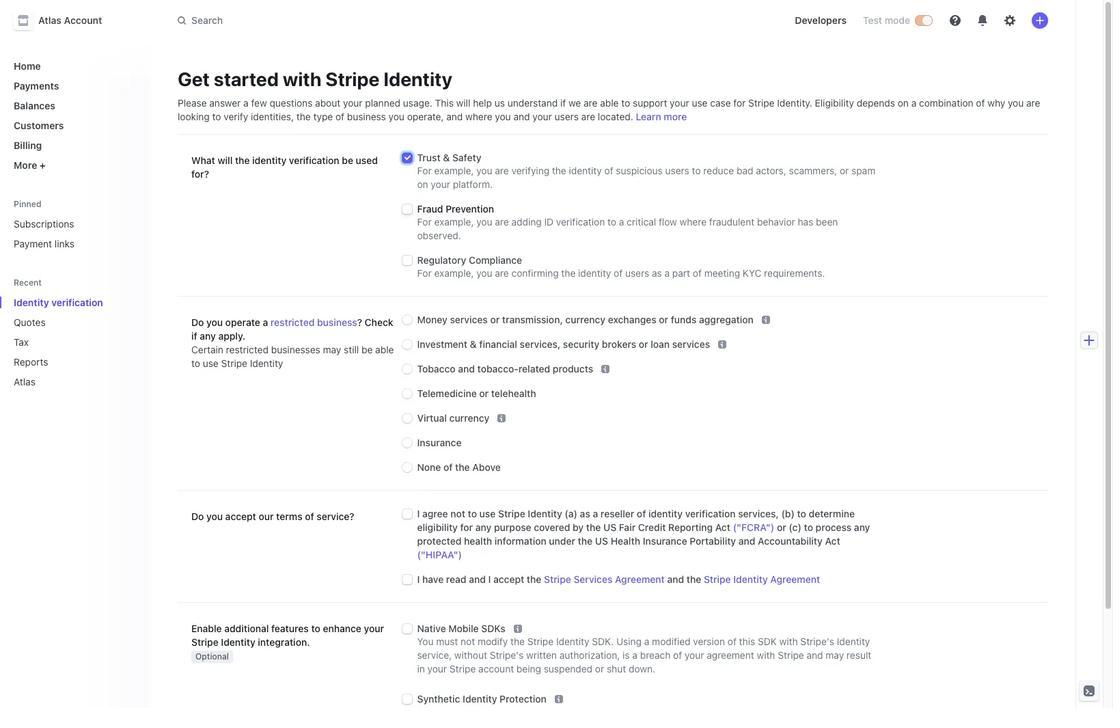 Task type: locate. For each thing, give the bounding box(es) containing it.
for inside please answer a few questions about your planned usage. this will help us understand if we are able to support your use case for stripe identity. eligibility depends on a combination of why you are looking to verify identities, the type of business you operate, and where you and your users are located.
[[734, 97, 746, 109]]

any inside i agree not to use stripe identity (a) as a reseller of identity verification services, (b) to determine eligibility for any purpose covered by the us fair credit reporting act
[[476, 522, 492, 533]]

with right sdk
[[780, 636, 798, 648]]

covered
[[534, 522, 570, 533]]

without
[[455, 650, 487, 661]]

0 vertical spatial as
[[652, 267, 662, 279]]

services up investment
[[450, 314, 488, 326]]

2 example, from the top
[[434, 216, 474, 228]]

as
[[652, 267, 662, 279], [580, 508, 591, 520]]

not right agree
[[451, 508, 466, 520]]

services,
[[520, 339, 561, 350], [739, 508, 779, 520]]

1 vertical spatial where
[[680, 216, 707, 228]]

mobile
[[449, 623, 479, 635]]

0 vertical spatial will
[[457, 97, 471, 109]]

to left critical at the right of page
[[608, 216, 617, 228]]

be inside certain restricted businesses may still be able to use stripe identity
[[362, 344, 373, 356]]

0 horizontal spatial will
[[218, 155, 233, 166]]

are inside trust & safety for example, you are verifying the identity of suspicious users to reduce bad actors, scammers, or spam on your platform.
[[495, 165, 509, 176]]

1 horizontal spatial services,
[[739, 508, 779, 520]]

0 vertical spatial be
[[342, 155, 353, 166]]

where down help
[[466, 111, 493, 122]]

are inside fraud prevention for example, you are adding id verification to a critical flow where fraudulent behavior has been observed.
[[495, 216, 509, 228]]

are left 'adding'
[[495, 216, 509, 228]]

with up questions
[[283, 68, 322, 90]]

1 horizontal spatial restricted
[[271, 317, 315, 328]]

any up health
[[476, 522, 492, 533]]

1 vertical spatial services,
[[739, 508, 779, 520]]

us inside i agree not to use stripe identity (a) as a reseller of identity verification services, (b) to determine eligibility for any purpose covered by the us fair credit reporting act
[[604, 522, 617, 533]]

for inside regulatory compliance for example, you are confirming the identity of users as a part of meeting kyc requirements.
[[417, 267, 432, 279]]

and
[[447, 111, 463, 122], [514, 111, 530, 122], [458, 363, 475, 375], [739, 535, 756, 547], [469, 574, 486, 585], [668, 574, 684, 585], [807, 650, 824, 661]]

1 vertical spatial example,
[[434, 216, 474, 228]]

protection
[[500, 693, 547, 705]]

0 horizontal spatial may
[[323, 344, 341, 356]]

services, up related at the bottom left
[[520, 339, 561, 350]]

("fcra") link
[[733, 522, 775, 533]]

any right process
[[855, 522, 871, 533]]

0 vertical spatial may
[[323, 344, 341, 356]]

home
[[14, 60, 41, 72]]

flow
[[659, 216, 677, 228]]

verification
[[289, 155, 340, 166], [556, 216, 605, 228], [51, 297, 103, 308], [686, 508, 736, 520]]

transmission,
[[502, 314, 563, 326]]

1 vertical spatial services
[[673, 339, 710, 350]]

you left our at left bottom
[[207, 511, 223, 522]]

or inside you must not modify the stripe identity sdk. using a modified version of this sdk with stripe's identity service, without stripe's written authorization, is a breach of your agreement with stripe and may result in your stripe account being suspended or shut down.
[[595, 663, 605, 675]]

your down 'understand'
[[533, 111, 552, 122]]

0 horizontal spatial if
[[191, 330, 197, 342]]

0 vertical spatial atlas
[[38, 14, 62, 26]]

the left above
[[455, 462, 470, 473]]

act down process
[[826, 535, 841, 547]]

0 horizontal spatial use
[[203, 358, 219, 369]]

1 vertical spatial on
[[417, 178, 428, 190]]

verification up quotes 'link'
[[51, 297, 103, 308]]

fraud
[[417, 203, 443, 215]]

are left "located." on the right
[[582, 111, 596, 122]]

0 vertical spatial for
[[734, 97, 746, 109]]

to up health
[[468, 508, 477, 520]]

0 vertical spatial &
[[443, 152, 450, 163]]

1 horizontal spatial for
[[734, 97, 746, 109]]

1 horizontal spatial atlas
[[38, 14, 62, 26]]

0 horizontal spatial services,
[[520, 339, 561, 350]]

where right flow
[[680, 216, 707, 228]]

verification down type at the top of the page
[[289, 155, 340, 166]]

reporting
[[669, 522, 713, 533]]

0 vertical spatial on
[[898, 97, 909, 109]]

spam
[[852, 165, 876, 176]]

sdk.
[[592, 636, 614, 648]]

verification inside fraud prevention for example, you are adding id verification to a critical flow where fraudulent behavior has been observed.
[[556, 216, 605, 228]]

1 vertical spatial for
[[461, 522, 473, 533]]

you up platform.
[[477, 165, 493, 176]]

able up "located." on the right
[[600, 97, 619, 109]]

1 horizontal spatial where
[[680, 216, 707, 228]]

modified
[[652, 636, 691, 648]]

identity up covered
[[528, 508, 563, 520]]

not
[[451, 508, 466, 520], [461, 636, 475, 648]]

not inside you must not modify the stripe identity sdk. using a modified version of this sdk with stripe's identity service, without stripe's written authorization, is a breach of your agreement with stripe and may result in your stripe account being suspended or shut down.
[[461, 636, 475, 648]]

the down by
[[578, 535, 593, 547]]

stripe inside certain restricted businesses may still be able to use stripe identity
[[221, 358, 248, 369]]

0 horizontal spatial able
[[375, 344, 394, 356]]

eligibility
[[815, 97, 855, 109]]

to
[[622, 97, 631, 109], [212, 111, 221, 122], [692, 165, 701, 176], [608, 216, 617, 228], [191, 358, 200, 369], [468, 508, 477, 520], [798, 508, 807, 520], [804, 522, 814, 533], [311, 623, 321, 635]]

where inside please answer a few questions about your planned usage. this will help us understand if we are able to support your use case for stripe identity. eligibility depends on a combination of why you are looking to verify identities, the type of business you operate, and where you and your users are located.
[[466, 111, 493, 122]]

what
[[191, 155, 215, 166]]

synthetic
[[417, 693, 460, 705]]

billing link
[[8, 134, 139, 157]]

a inside fraud prevention for example, you are adding id verification to a critical flow where fraudulent behavior has been observed.
[[619, 216, 625, 228]]

you right why
[[1008, 97, 1024, 109]]

0 horizontal spatial for
[[461, 522, 473, 533]]

2 horizontal spatial any
[[855, 522, 871, 533]]

1 vertical spatial stripe's
[[490, 650, 524, 661]]

1 horizontal spatial as
[[652, 267, 662, 279]]

are
[[584, 97, 598, 109], [1027, 97, 1041, 109], [582, 111, 596, 122], [495, 165, 509, 176], [495, 216, 509, 228], [495, 267, 509, 279]]

1 horizontal spatial if
[[561, 97, 566, 109]]

1 horizontal spatial will
[[457, 97, 471, 109]]

0 horizontal spatial restricted
[[226, 344, 269, 356]]

2 vertical spatial with
[[757, 650, 776, 661]]

atlas left account
[[38, 14, 62, 26]]

1 horizontal spatial with
[[757, 650, 776, 661]]

the right what
[[235, 155, 250, 166]]

read
[[446, 574, 467, 585]]

integration.
[[258, 637, 310, 648]]

depends
[[857, 97, 896, 109]]

2 agreement from the left
[[771, 574, 821, 585]]

0 vertical spatial for
[[417, 165, 432, 176]]

1 vertical spatial may
[[826, 650, 845, 661]]

of inside i agree not to use stripe identity (a) as a reseller of identity verification services, (b) to determine eligibility for any purpose covered by the us fair credit reporting act
[[637, 508, 646, 520]]

us down reseller
[[604, 522, 617, 533]]

& inside trust & safety for example, you are verifying the identity of suspicious users to reduce bad actors, scammers, or spam on your platform.
[[443, 152, 450, 163]]

or inside or (c) to process any protected health information under the us health insurance portability and accountability act ("hipaa")
[[777, 522, 787, 533]]

0 vertical spatial not
[[451, 508, 466, 520]]

fraudulent
[[710, 216, 755, 228]]

your
[[343, 97, 363, 109], [670, 97, 690, 109], [533, 111, 552, 122], [431, 178, 451, 190], [364, 623, 384, 635], [685, 650, 705, 661], [428, 663, 447, 675]]

and down this in the left of the page
[[447, 111, 463, 122]]

a left critical at the right of page
[[619, 216, 625, 228]]

determine
[[809, 508, 855, 520]]

your up the fraud
[[431, 178, 451, 190]]

stripe's right sdk
[[801, 636, 835, 648]]

services, up ("fcra")
[[739, 508, 779, 520]]

0 horizontal spatial currency
[[450, 412, 490, 424]]

or left shut at the right bottom of page
[[595, 663, 605, 675]]

0 horizontal spatial act
[[716, 522, 731, 533]]

protected
[[417, 535, 462, 547]]

1 do from the top
[[191, 317, 204, 328]]

0 horizontal spatial with
[[283, 68, 322, 90]]

be inside what will the identity verification be used for?
[[342, 155, 353, 166]]

payments link
[[8, 75, 139, 97]]

apply.
[[218, 330, 245, 342]]

3 example, from the top
[[434, 267, 474, 279]]

to right "features"
[[311, 623, 321, 635]]

0 vertical spatial where
[[466, 111, 493, 122]]

to left reduce on the right top
[[692, 165, 701, 176]]

services
[[450, 314, 488, 326], [673, 339, 710, 350]]

for for regulatory compliance
[[417, 267, 432, 279]]

Search text field
[[170, 8, 555, 33]]

you inside regulatory compliance for example, you are confirming the identity of users as a part of meeting kyc requirements.
[[477, 267, 493, 279]]

2 horizontal spatial use
[[692, 97, 708, 109]]

1 vertical spatial atlas
[[14, 376, 36, 388]]

1 horizontal spatial stripe's
[[801, 636, 835, 648]]

has
[[798, 216, 814, 228]]

is
[[623, 650, 630, 661]]

kyc
[[743, 267, 762, 279]]

search
[[191, 14, 223, 26]]

1 horizontal spatial be
[[362, 344, 373, 356]]

if inside ? check if any apply.
[[191, 330, 197, 342]]

1 vertical spatial able
[[375, 344, 394, 356]]

the right by
[[586, 522, 601, 533]]

use inside certain restricted businesses may still be able to use stripe identity
[[203, 358, 219, 369]]

services, inside i agree not to use stripe identity (a) as a reseller of identity verification services, (b) to determine eligibility for any purpose covered by the us fair credit reporting act
[[739, 508, 779, 520]]

0 vertical spatial users
[[555, 111, 579, 122]]

of right part
[[693, 267, 702, 279]]

0 vertical spatial services
[[450, 314, 488, 326]]

users inside regulatory compliance for example, you are confirming the identity of users as a part of meeting kyc requirements.
[[626, 267, 650, 279]]

1 vertical spatial do
[[191, 511, 204, 522]]

products
[[553, 363, 594, 375]]

not inside i agree not to use stripe identity (a) as a reseller of identity verification services, (b) to determine eligibility for any purpose covered by the us fair credit reporting act
[[451, 508, 466, 520]]

and down ("fcra")
[[739, 535, 756, 547]]

may inside certain restricted businesses may still be able to use stripe identity
[[323, 344, 341, 356]]

customers link
[[8, 114, 139, 137]]

atlas down reports at the bottom
[[14, 376, 36, 388]]

down.
[[629, 663, 656, 675]]

to right (c)
[[804, 522, 814, 533]]

certain
[[191, 344, 223, 356]]

your inside trust & safety for example, you are verifying the identity of suspicious users to reduce bad actors, scammers, or spam on your platform.
[[431, 178, 451, 190]]

0 vertical spatial accept
[[225, 511, 256, 522]]

i inside i agree not to use stripe identity (a) as a reseller of identity verification services, (b) to determine eligibility for any purpose covered by the us fair credit reporting act
[[417, 508, 420, 520]]

1 example, from the top
[[434, 165, 474, 176]]

payments
[[14, 80, 59, 92]]

the right modify at the bottom left of the page
[[511, 636, 525, 648]]

not for must
[[461, 636, 475, 648]]

restricted business link
[[271, 317, 357, 328]]

0 horizontal spatial users
[[555, 111, 579, 122]]

stripe left services
[[544, 574, 571, 585]]

example, inside fraud prevention for example, you are adding id verification to a critical flow where fraudulent behavior has been observed.
[[434, 216, 474, 228]]

use inside please answer a few questions about your planned usage. this will help us understand if we are able to support your use case for stripe identity. eligibility depends on a combination of why you are looking to verify identities, the type of business you operate, and where you and your users are located.
[[692, 97, 708, 109]]

may left result
[[826, 650, 845, 661]]

still
[[344, 344, 359, 356]]

2 do from the top
[[191, 511, 204, 522]]

to inside certain restricted businesses may still be able to use stripe identity
[[191, 358, 200, 369]]

be for used
[[342, 155, 353, 166]]

0 horizontal spatial any
[[200, 330, 216, 342]]

1 vertical spatial use
[[203, 358, 219, 369]]

1 vertical spatial with
[[780, 636, 798, 648]]

the inside please answer a few questions about your planned usage. this will help us understand if we are able to support your use case for stripe identity. eligibility depends on a combination of why you are looking to verify identities, the type of business you operate, and where you and your users are located.
[[297, 111, 311, 122]]

with down sdk
[[757, 650, 776, 661]]

1 vertical spatial not
[[461, 636, 475, 648]]

1 vertical spatial as
[[580, 508, 591, 520]]

check
[[365, 317, 394, 328]]

to inside trust & safety for example, you are verifying the identity of suspicious users to reduce bad actors, scammers, or spam on your platform.
[[692, 165, 701, 176]]

0 vertical spatial use
[[692, 97, 708, 109]]

1 vertical spatial currency
[[450, 412, 490, 424]]

& right trust
[[443, 152, 450, 163]]

0 horizontal spatial agreement
[[615, 574, 665, 585]]

and up telemedicine or telehealth
[[458, 363, 475, 375]]

us inside or (c) to process any protected health information under the us health insurance portability and accountability act ("hipaa")
[[595, 535, 609, 547]]

insurance down "credit"
[[643, 535, 688, 547]]

0 vertical spatial able
[[600, 97, 619, 109]]

version
[[694, 636, 725, 648]]

you inside fraud prevention for example, you are adding id verification to a critical flow where fraudulent behavior has been observed.
[[477, 216, 493, 228]]

help
[[473, 97, 492, 109]]

the inside i agree not to use stripe identity (a) as a reseller of identity verification services, (b) to determine eligibility for any purpose covered by the us fair credit reporting act
[[586, 522, 601, 533]]

(b)
[[782, 508, 795, 520]]

pinned navigation links element
[[8, 198, 139, 255]]

for down trust
[[417, 165, 432, 176]]

0 vertical spatial if
[[561, 97, 566, 109]]

0 horizontal spatial as
[[580, 508, 591, 520]]

be right still
[[362, 344, 373, 356]]

if left we
[[561, 97, 566, 109]]

1 vertical spatial us
[[595, 535, 609, 547]]

& for trust
[[443, 152, 450, 163]]

1 vertical spatial &
[[470, 339, 477, 350]]

modify
[[478, 636, 508, 648]]

the right confirming
[[562, 267, 576, 279]]

planned
[[365, 97, 401, 109]]

able inside certain restricted businesses may still be able to use stripe identity
[[375, 344, 394, 356]]

shut
[[607, 663, 626, 675]]

identity down the 'additional' at left
[[221, 637, 256, 648]]

able
[[600, 97, 619, 109], [375, 344, 394, 356]]

be for able
[[362, 344, 373, 356]]

1 vertical spatial for
[[417, 216, 432, 228]]

money
[[417, 314, 448, 326]]

or
[[840, 165, 849, 176], [491, 314, 500, 326], [659, 314, 669, 326], [639, 339, 649, 350], [480, 388, 489, 399], [777, 522, 787, 533], [595, 663, 605, 675]]

atlas account button
[[14, 11, 116, 30]]

recent
[[14, 278, 42, 288]]

0 vertical spatial do
[[191, 317, 204, 328]]

subscriptions link
[[8, 213, 139, 235]]

0 vertical spatial business
[[347, 111, 386, 122]]

3 for from the top
[[417, 267, 432, 279]]

your inside enable additional features to enhance your stripe identity integration. optional
[[364, 623, 384, 635]]

of left suspicious
[[605, 165, 614, 176]]

0 horizontal spatial where
[[466, 111, 493, 122]]

trust
[[417, 152, 441, 163]]

identity up "credit"
[[649, 508, 683, 520]]

you
[[417, 636, 434, 648]]

stripe inside i agree not to use stripe identity (a) as a reseller of identity verification services, (b) to determine eligibility for any purpose covered by the us fair credit reporting act
[[498, 508, 526, 520]]

to inside fraud prevention for example, you are adding id verification to a critical flow where fraudulent behavior has been observed.
[[608, 216, 617, 228]]

identity down businesses
[[250, 358, 283, 369]]

do for do you operate a restricted business
[[191, 317, 204, 328]]

as right (a)
[[580, 508, 591, 520]]

stripe services agreement link
[[544, 574, 665, 585]]

stripe's up account
[[490, 650, 524, 661]]

1 horizontal spatial insurance
[[643, 535, 688, 547]]

1 horizontal spatial may
[[826, 650, 845, 661]]

identity inside identity verification link
[[14, 297, 49, 308]]

on right "depends"
[[898, 97, 909, 109]]

eligibility
[[417, 522, 458, 533]]

& left financial
[[470, 339, 477, 350]]

2 vertical spatial for
[[417, 267, 432, 279]]

by
[[573, 522, 584, 533]]

developers
[[795, 14, 847, 26]]

for
[[734, 97, 746, 109], [461, 522, 473, 533]]

example, inside regulatory compliance for example, you are confirming the identity of users as a part of meeting kyc requirements.
[[434, 267, 474, 279]]

2 for from the top
[[417, 216, 432, 228]]

certain restricted businesses may still be able to use stripe identity
[[191, 344, 394, 369]]

atlas inside button
[[38, 14, 62, 26]]

1 horizontal spatial agreement
[[771, 574, 821, 585]]

1 vertical spatial business
[[317, 317, 357, 328]]

accountability
[[758, 535, 823, 547]]

1 horizontal spatial users
[[626, 267, 650, 279]]

a left reseller
[[593, 508, 598, 520]]

i right the read
[[489, 574, 491, 585]]

operate
[[225, 317, 260, 328]]

1 vertical spatial be
[[362, 344, 373, 356]]

0 horizontal spatial atlas
[[14, 376, 36, 388]]

accept down information
[[494, 574, 525, 585]]

home link
[[8, 55, 139, 77]]

1 vertical spatial act
[[826, 535, 841, 547]]

the right verifying
[[552, 165, 567, 176]]

with
[[283, 68, 322, 90], [780, 636, 798, 648], [757, 650, 776, 661]]

where
[[466, 111, 493, 122], [680, 216, 707, 228]]

for down the fraud
[[417, 216, 432, 228]]

example, for fraud
[[434, 216, 474, 228]]

terms
[[276, 511, 303, 522]]

and down 'understand'
[[514, 111, 530, 122]]

you up apply.
[[207, 317, 223, 328]]

stripe down without
[[450, 663, 476, 675]]

identity inside what will the identity verification be used for?
[[252, 155, 287, 166]]

0 vertical spatial act
[[716, 522, 731, 533]]

insurance
[[417, 437, 462, 449], [643, 535, 688, 547]]

0 horizontal spatial be
[[342, 155, 353, 166]]

1 for from the top
[[417, 165, 432, 176]]

able down check
[[375, 344, 394, 356]]

of right type at the top of the page
[[336, 111, 345, 122]]

agreement down accountability
[[771, 574, 821, 585]]

tax
[[14, 336, 29, 348]]

0 vertical spatial currency
[[566, 314, 606, 326]]

a up breach
[[645, 636, 650, 648]]

restricted down apply.
[[226, 344, 269, 356]]

atlas inside recent element
[[14, 376, 36, 388]]

2 vertical spatial example,
[[434, 267, 474, 279]]

you down us
[[495, 111, 511, 122]]

any up certain
[[200, 330, 216, 342]]

under
[[549, 535, 576, 547]]

example, up observed.
[[434, 216, 474, 228]]

identity down account
[[463, 693, 497, 705]]

of up "credit"
[[637, 508, 646, 520]]

0 horizontal spatial insurance
[[417, 437, 462, 449]]

identity down identities,
[[252, 155, 287, 166]]

1 vertical spatial restricted
[[226, 344, 269, 356]]

brokers
[[602, 339, 637, 350]]

users inside please answer a few questions about your planned usage. this will help us understand if we are able to support your use case for stripe identity. eligibility depends on a combination of why you are looking to verify identities, the type of business you operate, and where you and your users are located.
[[555, 111, 579, 122]]

the
[[297, 111, 311, 122], [235, 155, 250, 166], [552, 165, 567, 176], [562, 267, 576, 279], [455, 462, 470, 473], [586, 522, 601, 533], [578, 535, 593, 547], [527, 574, 542, 585], [687, 574, 702, 585], [511, 636, 525, 648]]

1 vertical spatial insurance
[[643, 535, 688, 547]]

0 horizontal spatial &
[[443, 152, 450, 163]]

stripe identity agreement link
[[704, 574, 821, 585]]

0 vertical spatial us
[[604, 522, 617, 533]]

stripe up purpose
[[498, 508, 526, 520]]

1 horizontal spatial use
[[480, 508, 496, 520]]

1 horizontal spatial any
[[476, 522, 492, 533]]

do
[[191, 317, 204, 328], [191, 511, 204, 522]]

example, inside trust & safety for example, you are verifying the identity of suspicious users to reduce bad actors, scammers, or spam on your platform.
[[434, 165, 474, 176]]

accept left our at left bottom
[[225, 511, 256, 522]]

verification up reporting on the right bottom
[[686, 508, 736, 520]]

0 vertical spatial services,
[[520, 339, 561, 350]]

and inside or (c) to process any protected health information under the us health insurance portability and accountability act ("hipaa")
[[739, 535, 756, 547]]

support
[[633, 97, 668, 109]]

agreement down or (c) to process any protected health information under the us health insurance portability and accountability act ("hipaa")
[[615, 574, 665, 585]]

reseller
[[601, 508, 635, 520]]

1 horizontal spatial accept
[[494, 574, 525, 585]]

for up health
[[461, 522, 473, 533]]

0 vertical spatial with
[[283, 68, 322, 90]]

for inside fraud prevention for example, you are adding id verification to a critical flow where fraudulent behavior has been observed.
[[417, 216, 432, 228]]

none
[[417, 462, 441, 473]]

1 vertical spatial users
[[666, 165, 690, 176]]

identity left suspicious
[[569, 165, 602, 176]]

1 horizontal spatial able
[[600, 97, 619, 109]]

act up portability
[[716, 522, 731, 533]]

business up still
[[317, 317, 357, 328]]



Task type: describe. For each thing, give the bounding box(es) containing it.
Search search field
[[170, 8, 555, 33]]

service,
[[417, 650, 452, 661]]

id
[[545, 216, 554, 228]]

pinned element
[[8, 213, 139, 255]]

agree
[[423, 508, 448, 520]]

billing
[[14, 139, 42, 151]]

or down tobacco- at the left bottom of page
[[480, 388, 489, 399]]

native mobile sdks
[[417, 623, 506, 635]]

business inside please answer a few questions about your planned usage. this will help us understand if we are able to support your use case for stripe identity. eligibility depends on a combination of why you are looking to verify identities, the type of business you operate, and where you and your users are located.
[[347, 111, 386, 122]]

stripe up about
[[326, 68, 380, 90]]

scammers,
[[789, 165, 838, 176]]

information
[[495, 535, 547, 547]]

atlas for atlas account
[[38, 14, 62, 26]]

+
[[40, 159, 46, 171]]

balances
[[14, 100, 55, 111]]

sdks
[[482, 623, 506, 635]]

on inside trust & safety for example, you are verifying the identity of suspicious users to reduce bad actors, scammers, or spam on your platform.
[[417, 178, 428, 190]]

aggregation
[[700, 314, 754, 326]]

a right operate
[[263, 317, 268, 328]]

or left the loan
[[639, 339, 649, 350]]

any inside ? check if any apply.
[[200, 330, 216, 342]]

the inside or (c) to process any protected health information under the us health insurance portability and accountability act ("hipaa")
[[578, 535, 593, 547]]

a left combination on the right top of the page
[[912, 97, 917, 109]]

settings image
[[1005, 15, 1016, 26]]

to inside or (c) to process any protected health information under the us health insurance portability and accountability act ("hipaa")
[[804, 522, 814, 533]]

0 vertical spatial stripe's
[[801, 636, 835, 648]]

telemedicine
[[417, 388, 477, 399]]

do for do you accept our terms of service?
[[191, 511, 204, 522]]

regulatory
[[417, 254, 467, 266]]

operate,
[[407, 111, 444, 122]]

i for i agree not to use stripe identity (a) as a reseller of identity verification services, (b) to determine eligibility for any purpose covered by the us fair credit reporting act
[[417, 508, 420, 520]]

virtual
[[417, 412, 447, 424]]

of up exchanges
[[614, 267, 623, 279]]

been
[[816, 216, 838, 228]]

verifying
[[512, 165, 550, 176]]

for inside i agree not to use stripe identity (a) as a reseller of identity verification services, (b) to determine eligibility for any purpose covered by the us fair credit reporting act
[[461, 522, 473, 533]]

trust & safety for example, you are verifying the identity of suspicious users to reduce bad actors, scammers, or spam on your platform.
[[417, 152, 876, 190]]

on inside please answer a few questions about your planned usage. this will help us understand if we are able to support your use case for stripe identity. eligibility depends on a combination of why you are looking to verify identities, the type of business you operate, and where you and your users are located.
[[898, 97, 909, 109]]

test
[[864, 14, 883, 26]]

are right why
[[1027, 97, 1041, 109]]

are right we
[[584, 97, 598, 109]]

to right (b) at the bottom of page
[[798, 508, 807, 520]]

the inside what will the identity verification be used for?
[[235, 155, 250, 166]]

1 horizontal spatial currency
[[566, 314, 606, 326]]

identity inside i agree not to use stripe identity (a) as a reseller of identity verification services, (b) to determine eligibility for any purpose covered by the us fair credit reporting act
[[528, 508, 563, 520]]

0 horizontal spatial stripe's
[[490, 650, 524, 661]]

are inside regulatory compliance for example, you are confirming the identity of users as a part of meeting kyc requirements.
[[495, 267, 509, 279]]

of left why
[[977, 97, 986, 109]]

identity up usage.
[[384, 68, 453, 90]]

if inside please answer a few questions about your planned usage. this will help us understand if we are able to support your use case for stripe identity. eligibility depends on a combination of why you are looking to verify identities, the type of business you operate, and where you and your users are located.
[[561, 97, 566, 109]]

your down version
[[685, 650, 705, 661]]

stripe up written
[[528, 636, 554, 648]]

combination
[[920, 97, 974, 109]]

suspended
[[544, 663, 593, 675]]

atlas account
[[38, 14, 102, 26]]

("hipaa") link
[[417, 549, 462, 561]]

customers
[[14, 120, 64, 131]]

the inside trust & safety for example, you are verifying the identity of suspicious users to reduce bad actors, scammers, or spam on your platform.
[[552, 165, 567, 176]]

verification inside recent element
[[51, 297, 103, 308]]

verification inside i agree not to use stripe identity (a) as a reseller of identity verification services, (b) to determine eligibility for any purpose covered by the us fair credit reporting act
[[686, 508, 736, 520]]

adding
[[512, 216, 542, 228]]

to inside enable additional features to enhance your stripe identity integration. optional
[[311, 623, 321, 635]]

being
[[517, 663, 541, 675]]

recent element
[[0, 291, 150, 393]]

will inside please answer a few questions about your planned usage. this will help us understand if we are able to support your use case for stripe identity. eligibility depends on a combination of why you are looking to verify identities, the type of business you operate, and where you and your users are located.
[[457, 97, 471, 109]]

regulatory compliance for example, you are confirming the identity of users as a part of meeting kyc requirements.
[[417, 254, 826, 279]]

payment links link
[[8, 232, 139, 255]]

restricted inside certain restricted businesses may still be able to use stripe identity
[[226, 344, 269, 356]]

will inside what will the identity verification be used for?
[[218, 155, 233, 166]]

1 vertical spatial accept
[[494, 574, 525, 585]]

or up financial
[[491, 314, 500, 326]]

any inside or (c) to process any protected health information under the us health insurance portability and accountability act ("hipaa")
[[855, 522, 871, 533]]

& for investment
[[470, 339, 477, 350]]

answer
[[209, 97, 241, 109]]

identity up authorization,
[[557, 636, 590, 648]]

users inside trust & safety for example, you are verifying the identity of suspicious users to reduce bad actors, scammers, or spam on your platform.
[[666, 165, 690, 176]]

native
[[417, 623, 446, 635]]

businesses
[[271, 344, 321, 356]]

identity down ("fcra")
[[734, 574, 768, 585]]

case
[[711, 97, 731, 109]]

identity inside regulatory compliance for example, you are confirming the identity of users as a part of meeting kyc requirements.
[[578, 267, 611, 279]]

critical
[[627, 216, 657, 228]]

balances link
[[8, 94, 139, 117]]

have
[[423, 574, 444, 585]]

identity inside enable additional features to enhance your stripe identity integration. optional
[[221, 637, 256, 648]]

of right 'terms'
[[305, 511, 314, 522]]

your right about
[[343, 97, 363, 109]]

fair
[[619, 522, 636, 533]]

able inside please answer a few questions about your planned usage. this will help us understand if we are able to support your use case for stripe identity. eligibility depends on a combination of why you are looking to verify identities, the type of business you operate, and where you and your users are located.
[[600, 97, 619, 109]]

developers link
[[790, 10, 853, 31]]

features
[[271, 623, 309, 635]]

of right "none"
[[444, 462, 453, 473]]

act inside i agree not to use stripe identity (a) as a reseller of identity verification services, (b) to determine eligibility for any purpose covered by the us fair credit reporting act
[[716, 522, 731, 533]]

portability
[[690, 535, 736, 547]]

quotes link
[[8, 311, 120, 334]]

sdk
[[758, 636, 777, 648]]

breach
[[640, 650, 671, 661]]

insurance inside or (c) to process any protected health information under the us health insurance portability and accountability act ("hipaa")
[[643, 535, 688, 547]]

identity inside trust & safety for example, you are verifying the identity of suspicious users to reduce bad actors, scammers, or spam on your platform.
[[569, 165, 602, 176]]

please answer a few questions about your planned usage. this will help us understand if we are able to support your use case for stripe identity. eligibility depends on a combination of why you are looking to verify identities, the type of business you operate, and where you and your users are located.
[[178, 97, 1041, 122]]

verification inside what will the identity verification be used for?
[[289, 155, 340, 166]]

we
[[569, 97, 581, 109]]

stripe right agreement
[[778, 650, 805, 661]]

a right "is"
[[633, 650, 638, 661]]

reports
[[14, 356, 48, 368]]

located.
[[598, 111, 634, 122]]

must
[[436, 636, 458, 648]]

and down or (c) to process any protected health information under the us health insurance portability and accountability act ("hipaa")
[[668, 574, 684, 585]]

purpose
[[494, 522, 532, 533]]

0 vertical spatial insurance
[[417, 437, 462, 449]]

for inside trust & safety for example, you are verifying the identity of suspicious users to reduce bad actors, scammers, or spam on your platform.
[[417, 165, 432, 176]]

prevention
[[446, 203, 494, 215]]

of down modified
[[674, 650, 682, 661]]

tobacco
[[417, 363, 456, 375]]

identity.
[[778, 97, 813, 109]]

your down service,
[[428, 663, 447, 675]]

of inside trust & safety for example, you are verifying the identity of suspicious users to reduce bad actors, scammers, or spam on your platform.
[[605, 165, 614, 176]]

your up more
[[670, 97, 690, 109]]

synthetic identity protection
[[417, 693, 547, 705]]

stripe inside please answer a few questions about your planned usage. this will help us understand if we are able to support your use case for stripe identity. eligibility depends on a combination of why you are looking to verify identities, the type of business you operate, and where you and your users are located.
[[749, 97, 775, 109]]

payment links
[[14, 238, 74, 250]]

test mode
[[864, 14, 911, 26]]

0 vertical spatial restricted
[[271, 317, 315, 328]]

a inside regulatory compliance for example, you are confirming the identity of users as a part of meeting kyc requirements.
[[665, 267, 670, 279]]

the inside regulatory compliance for example, you are confirming the identity of users as a part of meeting kyc requirements.
[[562, 267, 576, 279]]

related
[[519, 363, 551, 375]]

loan
[[651, 339, 670, 350]]

meeting
[[705, 267, 741, 279]]

process
[[816, 522, 852, 533]]

to down answer
[[212, 111, 221, 122]]

identities,
[[251, 111, 294, 122]]

above
[[473, 462, 501, 473]]

0 horizontal spatial services
[[450, 314, 488, 326]]

payment
[[14, 238, 52, 250]]

identity inside i agree not to use stripe identity (a) as a reseller of identity verification services, (b) to determine eligibility for any purpose covered by the us fair credit reporting act
[[649, 508, 683, 520]]

and inside you must not modify the stripe identity sdk. using a modified version of this sdk with stripe's identity service, without stripe's written authorization, is a breach of your agreement with stripe and may result in your stripe account being suspended or shut down.
[[807, 650, 824, 661]]

few
[[251, 97, 267, 109]]

learn more link
[[636, 111, 687, 122]]

core navigation links element
[[8, 55, 139, 176]]

the down information
[[527, 574, 542, 585]]

the down portability
[[687, 574, 702, 585]]

identity verification link
[[8, 291, 120, 314]]

i for i have read and i accept the stripe services agreement and the stripe identity agreement
[[417, 574, 420, 585]]

and right the read
[[469, 574, 486, 585]]

part
[[673, 267, 691, 279]]

money services or transmission, currency exchanges or funds aggregation
[[417, 314, 754, 326]]

recent navigation links element
[[0, 277, 150, 393]]

result
[[847, 650, 872, 661]]

act inside or (c) to process any protected health information under the us health insurance portability and accountability act ("hipaa")
[[826, 535, 841, 547]]

may inside you must not modify the stripe identity sdk. using a modified version of this sdk with stripe's identity service, without stripe's written authorization, is a breach of your agreement with stripe and may result in your stripe account being suspended or shut down.
[[826, 650, 845, 661]]

quotes
[[14, 317, 46, 328]]

for?
[[191, 168, 209, 180]]

(a)
[[565, 508, 578, 520]]

atlas for atlas
[[14, 376, 36, 388]]

optional
[[196, 652, 229, 662]]

where inside fraud prevention for example, you are adding id verification to a critical flow where fraudulent behavior has been observed.
[[680, 216, 707, 228]]

a inside i agree not to use stripe identity (a) as a reseller of identity verification services, (b) to determine eligibility for any purpose covered by the us fair credit reporting act
[[593, 508, 598, 520]]

use inside i agree not to use stripe identity (a) as a reseller of identity verification services, (b) to determine eligibility for any purpose covered by the us fair credit reporting act
[[480, 508, 496, 520]]

this
[[435, 97, 454, 109]]

as inside i agree not to use stripe identity (a) as a reseller of identity verification services, (b) to determine eligibility for any purpose covered by the us fair credit reporting act
[[580, 508, 591, 520]]

identity inside certain restricted businesses may still be able to use stripe identity
[[250, 358, 283, 369]]

1 horizontal spatial services
[[673, 339, 710, 350]]

identity verification
[[14, 297, 103, 308]]

or inside trust & safety for example, you are verifying the identity of suspicious users to reduce bad actors, scammers, or spam on your platform.
[[840, 165, 849, 176]]

investment
[[417, 339, 468, 350]]

you inside trust & safety for example, you are verifying the identity of suspicious users to reduce bad actors, scammers, or spam on your platform.
[[477, 165, 493, 176]]

of up agreement
[[728, 636, 737, 648]]

you down planned on the left of page
[[389, 111, 405, 122]]

the inside you must not modify the stripe identity sdk. using a modified version of this sdk with stripe's identity service, without stripe's written authorization, is a breach of your agreement with stripe and may result in your stripe account being suspended or shut down.
[[511, 636, 525, 648]]

1 agreement from the left
[[615, 574, 665, 585]]

example, for regulatory
[[434, 267, 474, 279]]

or left funds
[[659, 314, 669, 326]]

health
[[464, 535, 492, 547]]

for for fraud prevention
[[417, 216, 432, 228]]

used
[[356, 155, 378, 166]]

a left few
[[244, 97, 249, 109]]

not for agree
[[451, 508, 466, 520]]

stripe down portability
[[704, 574, 731, 585]]

to up "located." on the right
[[622, 97, 631, 109]]

2 horizontal spatial with
[[780, 636, 798, 648]]

links
[[55, 238, 74, 250]]

account
[[479, 663, 514, 675]]

help image
[[950, 15, 961, 26]]

our
[[259, 511, 274, 522]]

as inside regulatory compliance for example, you are confirming the identity of users as a part of meeting kyc requirements.
[[652, 267, 662, 279]]

identity up result
[[837, 636, 871, 648]]

observed.
[[417, 230, 461, 241]]

stripe inside enable additional features to enhance your stripe identity integration. optional
[[191, 637, 219, 648]]

what will the identity verification be used for?
[[191, 155, 378, 180]]



Task type: vqa. For each thing, say whether or not it's contained in the screenshot.
MRR related to MRR
no



